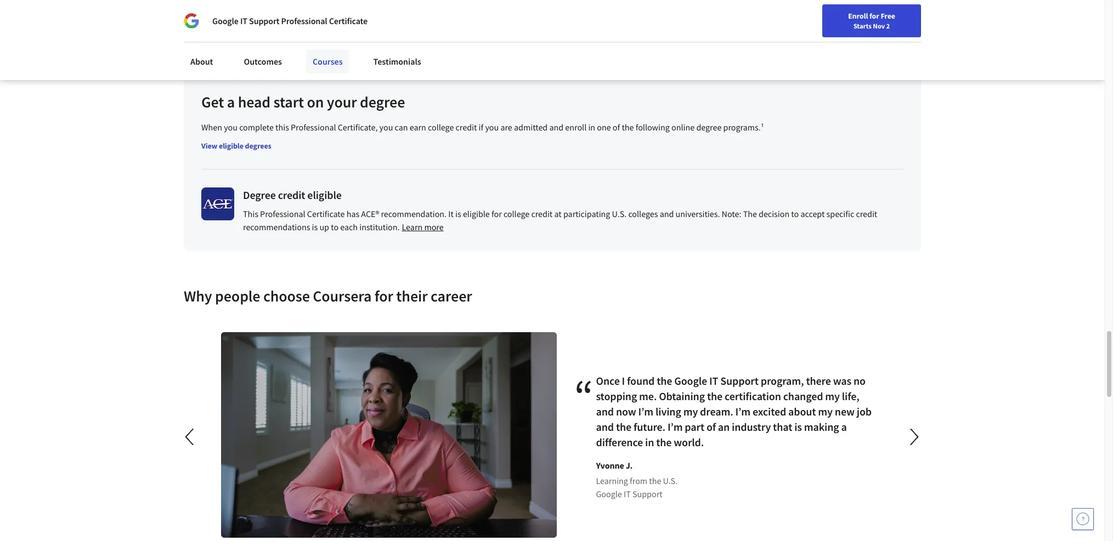 Task type: locate. For each thing, give the bounding box(es) containing it.
0 vertical spatial in
[[588, 122, 595, 133]]

professional up courses link
[[281, 15, 327, 26]]

u.s. left colleges
[[612, 209, 627, 220]]

lightweight directory access protocol (ldap)
[[282, 13, 426, 23]]

0 horizontal spatial a
[[227, 92, 235, 112]]

you right if in the left top of the page
[[485, 122, 499, 133]]

2 vertical spatial google
[[596, 489, 622, 500]]

you right the when on the top left
[[224, 122, 238, 133]]

1 directory from the left
[[209, 13, 239, 23]]

certificate
[[329, 15, 368, 26], [307, 209, 345, 220]]

once
[[596, 374, 620, 388]]

i'm
[[639, 405, 654, 418], [736, 405, 751, 418], [668, 420, 683, 434]]

1 vertical spatial of
[[707, 420, 716, 434]]

credit
[[456, 122, 477, 133], [278, 188, 305, 202], [531, 209, 553, 220], [856, 209, 877, 220]]

2 vertical spatial eligible
[[463, 209, 490, 220]]

of left an on the bottom
[[707, 420, 716, 434]]

specific
[[827, 209, 854, 220]]

2 horizontal spatial for
[[870, 11, 879, 21]]

eligible right view at the left of the page
[[219, 141, 244, 151]]

protocol
[[376, 13, 403, 23]]

college left at
[[504, 209, 530, 220]]

u.s. right from
[[663, 476, 678, 487]]

for right it
[[492, 209, 502, 220]]

0 vertical spatial to
[[791, 209, 799, 220]]

to left accept
[[791, 209, 799, 220]]

find your new career
[[800, 13, 869, 22]]

a
[[227, 92, 235, 112], [842, 420, 847, 434]]

their
[[396, 287, 428, 306]]

1 horizontal spatial i'm
[[668, 420, 683, 434]]

career
[[848, 13, 869, 22]]

0 vertical spatial of
[[613, 122, 620, 133]]

to
[[791, 209, 799, 220], [331, 222, 339, 233]]

1 vertical spatial u.s.
[[663, 476, 678, 487]]

the down now
[[616, 420, 632, 434]]

google down learning
[[596, 489, 622, 500]]

0 horizontal spatial for
[[375, 287, 393, 306]]

1 horizontal spatial your
[[816, 13, 831, 22]]

it
[[448, 209, 454, 220]]

2 horizontal spatial support
[[721, 374, 759, 388]]

1 horizontal spatial google
[[596, 489, 622, 500]]

my
[[826, 389, 840, 403], [684, 405, 698, 418], [819, 405, 833, 418]]

2 you from the left
[[379, 122, 393, 133]]

directory left service
[[209, 13, 239, 23]]

support
[[249, 15, 280, 26], [721, 374, 759, 388], [633, 489, 663, 500]]

following
[[636, 122, 670, 133]]

google it support professional certificate
[[212, 15, 368, 26]]

2 horizontal spatial it
[[710, 374, 719, 388]]

2 vertical spatial support
[[633, 489, 663, 500]]

0 vertical spatial is
[[455, 209, 461, 220]]

the right from
[[650, 476, 662, 487]]

free
[[881, 11, 895, 21]]

certificate left protocol
[[329, 15, 368, 26]]

google left service
[[212, 15, 239, 26]]

in left one
[[588, 122, 595, 133]]

when you complete this professional certificate, you can earn college credit if you are admitted and enroll in one of the following online degree programs.¹
[[201, 122, 764, 133]]

institution.
[[359, 222, 400, 233]]

is
[[455, 209, 461, 220], [312, 222, 318, 233], [795, 420, 802, 434]]

is right that
[[795, 420, 802, 434]]

professional
[[281, 15, 327, 26], [291, 122, 336, 133], [260, 209, 305, 220]]

for left their
[[375, 287, 393, 306]]

2 vertical spatial is
[[795, 420, 802, 434]]

go to next testimonial image
[[902, 424, 927, 450]]

1 horizontal spatial you
[[379, 122, 393, 133]]

at
[[554, 209, 562, 220]]

directory
[[209, 13, 239, 23], [322, 13, 351, 23]]

this
[[243, 209, 258, 220]]

view eligible degrees
[[201, 141, 271, 151]]

0 horizontal spatial to
[[331, 222, 339, 233]]

professional up recommendations
[[260, 209, 305, 220]]

college right earn on the left
[[428, 122, 454, 133]]

and right colleges
[[660, 209, 674, 220]]

part
[[685, 420, 705, 434]]

1 vertical spatial is
[[312, 222, 318, 233]]

eligible right it
[[463, 209, 490, 220]]

None search field
[[156, 7, 420, 29]]

0 vertical spatial u.s.
[[612, 209, 627, 220]]

you
[[224, 122, 238, 133], [379, 122, 393, 133], [485, 122, 499, 133]]

1 horizontal spatial support
[[633, 489, 663, 500]]

1 horizontal spatial in
[[646, 435, 654, 449]]

participating
[[563, 209, 610, 220]]

credit left at
[[531, 209, 553, 220]]

of right one
[[613, 122, 620, 133]]

recommendations
[[243, 222, 310, 233]]

0 horizontal spatial in
[[588, 122, 595, 133]]

1 vertical spatial eligible
[[307, 188, 342, 202]]

" once i found the google it support program, there was no stopping me. obtaining the certification changed my life, and now i'm living my dream. i'm excited about my new job and the future. i'm part of an industry that is making a difference in the world.
[[574, 367, 872, 449]]

it down from
[[624, 489, 631, 500]]

enroll
[[565, 122, 587, 133]]

eligible up up
[[307, 188, 342, 202]]

u.s.
[[612, 209, 627, 220], [663, 476, 678, 487]]

0 horizontal spatial directory
[[209, 13, 239, 23]]

english button
[[875, 0, 941, 36]]

0 horizontal spatial i'm
[[639, 405, 654, 418]]

your
[[816, 13, 831, 22], [327, 92, 357, 112]]

the inside yvonne j. learning from the u.s. google it support
[[650, 476, 662, 487]]

admitted
[[514, 122, 548, 133]]

google
[[212, 15, 239, 26], [675, 374, 708, 388], [596, 489, 622, 500]]

1 horizontal spatial eligible
[[307, 188, 342, 202]]

1 horizontal spatial to
[[791, 209, 799, 220]]

eligible inside button
[[219, 141, 244, 151]]

found
[[627, 374, 655, 388]]

1 vertical spatial in
[[646, 435, 654, 449]]

0 horizontal spatial college
[[428, 122, 454, 133]]

why people choose coursera for their career
[[184, 287, 472, 306]]

2 horizontal spatial you
[[485, 122, 499, 133]]

2 vertical spatial professional
[[260, 209, 305, 220]]

certificate inside "this professional certificate has ace® recommendation. it is eligible for college credit at participating u.s. colleges and universities. note: the decision to accept specific credit recommendations is up to each institution."
[[307, 209, 345, 220]]

college inside "this professional certificate has ace® recommendation. it is eligible for college credit at participating u.s. colleges and universities. note: the decision to accept specific credit recommendations is up to each institution."
[[504, 209, 530, 220]]

1 horizontal spatial a
[[842, 420, 847, 434]]

my up part
[[684, 405, 698, 418]]

and
[[549, 122, 564, 133], [660, 209, 674, 220], [596, 405, 614, 418], [596, 420, 614, 434]]

professional down on
[[291, 122, 336, 133]]

0 horizontal spatial degree
[[360, 92, 405, 112]]

credit right 'degree'
[[278, 188, 305, 202]]

0 vertical spatial it
[[240, 15, 247, 26]]

1 horizontal spatial directory
[[322, 13, 351, 23]]

1 horizontal spatial college
[[504, 209, 530, 220]]

0 vertical spatial college
[[428, 122, 454, 133]]

is right it
[[455, 209, 461, 220]]

excited
[[753, 405, 787, 418]]

1 vertical spatial it
[[710, 374, 719, 388]]

0 horizontal spatial u.s.
[[612, 209, 627, 220]]

1 vertical spatial certificate
[[307, 209, 345, 220]]

1 vertical spatial support
[[721, 374, 759, 388]]

to right up
[[331, 222, 339, 233]]

2 horizontal spatial eligible
[[463, 209, 490, 220]]

1 horizontal spatial u.s.
[[663, 476, 678, 487]]

0 horizontal spatial is
[[312, 222, 318, 233]]

go to previous testimonial image
[[185, 429, 194, 446]]

2 horizontal spatial is
[[795, 420, 802, 434]]

degree up can
[[360, 92, 405, 112]]

get
[[201, 92, 224, 112]]

1 vertical spatial a
[[842, 420, 847, 434]]

access
[[353, 13, 374, 23]]

stopping
[[596, 389, 637, 403]]

0 vertical spatial support
[[249, 15, 280, 26]]

coursera
[[313, 287, 372, 306]]

i'm up industry
[[736, 405, 751, 418]]

u.s. inside "this professional certificate has ace® recommendation. it is eligible for college credit at participating u.s. colleges and universities. note: the decision to accept specific credit recommendations is up to each institution."
[[612, 209, 627, 220]]

support left lightweight
[[249, 15, 280, 26]]

it up the outcomes
[[240, 15, 247, 26]]

support up certification
[[721, 374, 759, 388]]

1 vertical spatial your
[[327, 92, 357, 112]]

credit left if in the left top of the page
[[456, 122, 477, 133]]

it
[[240, 15, 247, 26], [710, 374, 719, 388], [624, 489, 631, 500]]

2 directory from the left
[[322, 13, 351, 23]]

1 horizontal spatial for
[[492, 209, 502, 220]]

1 vertical spatial google
[[675, 374, 708, 388]]

each
[[340, 222, 358, 233]]

testimonials link
[[367, 49, 428, 74]]

is left up
[[312, 222, 318, 233]]

complete
[[239, 122, 274, 133]]

1 vertical spatial degree
[[696, 122, 722, 133]]

go to previous testimonial image
[[178, 424, 203, 450]]

courses
[[313, 56, 343, 67]]

has
[[347, 209, 359, 220]]

lightweight
[[282, 13, 320, 23]]

1 horizontal spatial it
[[624, 489, 631, 500]]

1 vertical spatial for
[[492, 209, 502, 220]]

0 horizontal spatial google
[[212, 15, 239, 26]]

help center image
[[1076, 513, 1090, 526]]

your right find
[[816, 13, 831, 22]]

1 horizontal spatial of
[[707, 420, 716, 434]]

google up obtaining
[[675, 374, 708, 388]]

was
[[834, 374, 852, 388]]

0 vertical spatial eligible
[[219, 141, 244, 151]]

1 vertical spatial college
[[504, 209, 530, 220]]

0 vertical spatial for
[[870, 11, 879, 21]]

this professional certificate has ace® recommendation. it is eligible for college credit at participating u.s. colleges and universities. note: the decision to accept specific credit recommendations is up to each institution.
[[243, 209, 877, 233]]

1 horizontal spatial degree
[[696, 122, 722, 133]]

support down from
[[633, 489, 663, 500]]

eligible
[[219, 141, 244, 151], [307, 188, 342, 202], [463, 209, 490, 220]]

the down future.
[[657, 435, 672, 449]]

directory left 'access'
[[322, 13, 351, 23]]

i'm down living
[[668, 420, 683, 434]]

for up nov
[[870, 11, 879, 21]]

in inside '" once i found the google it support program, there was no stopping me. obtaining the certification changed my life, and now i'm living my dream. i'm excited about my new job and the future. i'm part of an industry that is making a difference in the world.'
[[646, 435, 654, 449]]

1 vertical spatial to
[[331, 222, 339, 233]]

support inside yvonne j. learning from the u.s. google it support
[[633, 489, 663, 500]]

program,
[[761, 374, 804, 388]]

a down 'new' on the right of page
[[842, 420, 847, 434]]

outcomes link
[[237, 49, 289, 74]]

credit right 'specific' on the right top of the page
[[856, 209, 877, 220]]

i'm down me.
[[639, 405, 654, 418]]

eligible inside "this professional certificate has ace® recommendation. it is eligible for college credit at participating u.s. colleges and universities. note: the decision to accept specific credit recommendations is up to each institution."
[[463, 209, 490, 220]]

it up dream.
[[710, 374, 719, 388]]

the up dream.
[[707, 389, 723, 403]]

you left can
[[379, 122, 393, 133]]

why
[[184, 287, 212, 306]]

2 vertical spatial it
[[624, 489, 631, 500]]

degrees
[[245, 141, 271, 151]]

and down stopping
[[596, 405, 614, 418]]

degree right online
[[696, 122, 722, 133]]

job
[[857, 405, 872, 418]]

0 vertical spatial degree
[[360, 92, 405, 112]]

certificate up up
[[307, 209, 345, 220]]

people
[[215, 287, 260, 306]]

0 horizontal spatial you
[[224, 122, 238, 133]]

in down future.
[[646, 435, 654, 449]]

a right the get
[[227, 92, 235, 112]]

programs.¹
[[723, 122, 764, 133]]

note:
[[722, 209, 741, 220]]

enroll
[[848, 11, 868, 21]]

the up me.
[[657, 374, 673, 388]]

2 horizontal spatial google
[[675, 374, 708, 388]]

certification
[[725, 389, 781, 403]]

your right on
[[327, 92, 357, 112]]

j.
[[626, 460, 633, 471]]

0 horizontal spatial eligible
[[219, 141, 244, 151]]

a inside '" once i found the google it support program, there was no stopping me. obtaining the certification changed my life, and now i'm living my dream. i'm excited about my new job and the future. i'm part of an industry that is making a difference in the world.'
[[842, 420, 847, 434]]



Task type: vqa. For each thing, say whether or not it's contained in the screenshot.
has
yes



Task type: describe. For each thing, give the bounding box(es) containing it.
for inside "this professional certificate has ace® recommendation. it is eligible for college credit at participating u.s. colleges and universities. note: the decision to accept specific credit recommendations is up to each institution."
[[492, 209, 502, 220]]

0 horizontal spatial support
[[249, 15, 280, 26]]

outcomes
[[244, 56, 282, 67]]

world.
[[674, 435, 704, 449]]

head
[[238, 92, 270, 112]]

nov
[[873, 21, 885, 30]]

career
[[431, 287, 472, 306]]

changed
[[784, 389, 824, 403]]

when
[[201, 122, 222, 133]]

and up difference
[[596, 420, 614, 434]]

is inside '" once i found the google it support program, there was no stopping me. obtaining the certification changed my life, and now i'm living my dream. i'm excited about my new job and the future. i'm part of an industry that is making a difference in the world.'
[[795, 420, 802, 434]]

3 you from the left
[[485, 122, 499, 133]]

get a head start on your degree
[[201, 92, 405, 112]]

u.s. inside yvonne j. learning from the u.s. google it support
[[663, 476, 678, 487]]

google image
[[184, 13, 199, 29]]

find
[[800, 13, 815, 22]]

(ldap)
[[404, 13, 426, 23]]

accept
[[801, 209, 825, 220]]

courses link
[[306, 49, 349, 74]]

0 horizontal spatial your
[[327, 92, 357, 112]]

choose
[[263, 287, 310, 306]]

ace®
[[361, 209, 379, 220]]

on
[[307, 92, 324, 112]]

life,
[[842, 389, 860, 403]]

learning
[[596, 476, 628, 487]]

google inside '" once i found the google it support program, there was no stopping me. obtaining the certification changed my life, and now i'm living my dream. i'm excited about my new job and the future. i'm part of an industry that is making a difference in the world.'
[[675, 374, 708, 388]]

an
[[718, 420, 730, 434]]

degree
[[243, 188, 276, 202]]

0 vertical spatial professional
[[281, 15, 327, 26]]

of inside '" once i found the google it support program, there was no stopping me. obtaining the certification changed my life, and now i'm living my dream. i'm excited about my new job and the future. i'm part of an industry that is making a difference in the world.'
[[707, 420, 716, 434]]

my up making
[[819, 405, 833, 418]]

view eligible degrees button
[[201, 141, 271, 152]]

certificate,
[[338, 122, 378, 133]]

english
[[894, 12, 921, 23]]

can
[[395, 122, 408, 133]]

starts
[[854, 21, 872, 30]]

1 you from the left
[[224, 122, 238, 133]]

learn more link
[[402, 222, 444, 233]]

support inside '" once i found the google it support program, there was no stopping me. obtaining the certification changed my life, and now i'm living my dream. i'm excited about my new job and the future. i'm part of an industry that is making a difference in the world.'
[[721, 374, 759, 388]]

google inside yvonne j. learning from the u.s. google it support
[[596, 489, 622, 500]]

professional inside "this professional certificate has ace® recommendation. it is eligible for college credit at participating u.s. colleges and universities. note: the decision to accept specific credit recommendations is up to each institution."
[[260, 209, 305, 220]]

and inside "this professional certificate has ace® recommendation. it is eligible for college credit at participating u.s. colleges and universities. note: the decision to accept specific credit recommendations is up to each institution."
[[660, 209, 674, 220]]

2
[[886, 21, 890, 30]]

industry
[[732, 420, 771, 434]]

earn
[[410, 122, 426, 133]]

no
[[854, 374, 866, 388]]

start
[[273, 92, 304, 112]]

from
[[630, 476, 648, 487]]

about link
[[184, 49, 220, 74]]

dream.
[[700, 405, 734, 418]]

yvonne
[[596, 460, 625, 471]]

the right one
[[622, 122, 634, 133]]

1 vertical spatial professional
[[291, 122, 336, 133]]

ace logo image
[[201, 188, 234, 221]]

0 vertical spatial your
[[816, 13, 831, 22]]

more
[[424, 222, 444, 233]]

online
[[672, 122, 695, 133]]

future.
[[634, 420, 666, 434]]

new
[[835, 405, 855, 418]]

degree credit eligible
[[243, 188, 342, 202]]

there
[[806, 374, 831, 388]]

2 horizontal spatial i'm
[[736, 405, 751, 418]]

find your new career link
[[795, 11, 875, 25]]

now
[[616, 405, 637, 418]]

making
[[804, 420, 840, 434]]

enroll for free starts nov 2
[[848, 11, 895, 30]]

0 horizontal spatial it
[[240, 15, 247, 26]]

decision
[[759, 209, 790, 220]]

that
[[773, 420, 793, 434]]

one
[[597, 122, 611, 133]]

me.
[[640, 389, 657, 403]]

2 vertical spatial for
[[375, 287, 393, 306]]

for inside enroll for free starts nov 2
[[870, 11, 879, 21]]

about
[[789, 405, 816, 418]]

the
[[743, 209, 757, 220]]

new
[[832, 13, 847, 22]]

are
[[501, 122, 512, 133]]

it inside '" once i found the google it support program, there was no stopping me. obtaining the certification changed my life, and now i'm living my dream. i'm excited about my new job and the future. i'm part of an industry that is making a difference in the world.'
[[710, 374, 719, 388]]

view
[[201, 141, 217, 151]]

learn
[[402, 222, 423, 233]]

0 horizontal spatial of
[[613, 122, 620, 133]]

it inside yvonne j. learning from the u.s. google it support
[[624, 489, 631, 500]]

yvonne j. learning from the u.s. google it support
[[596, 460, 678, 500]]

0 vertical spatial a
[[227, 92, 235, 112]]

this
[[275, 122, 289, 133]]

universities.
[[676, 209, 720, 220]]

1 horizontal spatial is
[[455, 209, 461, 220]]

0 vertical spatial google
[[212, 15, 239, 26]]

learn more
[[402, 222, 444, 233]]

and left enroll
[[549, 122, 564, 133]]

"
[[574, 367, 594, 426]]

testimonials
[[373, 56, 421, 67]]

my left life,
[[826, 389, 840, 403]]

recommendation.
[[381, 209, 447, 220]]

i
[[622, 374, 625, 388]]

living
[[656, 405, 682, 418]]

up
[[320, 222, 329, 233]]

0 vertical spatial certificate
[[329, 15, 368, 26]]

if
[[479, 122, 483, 133]]



